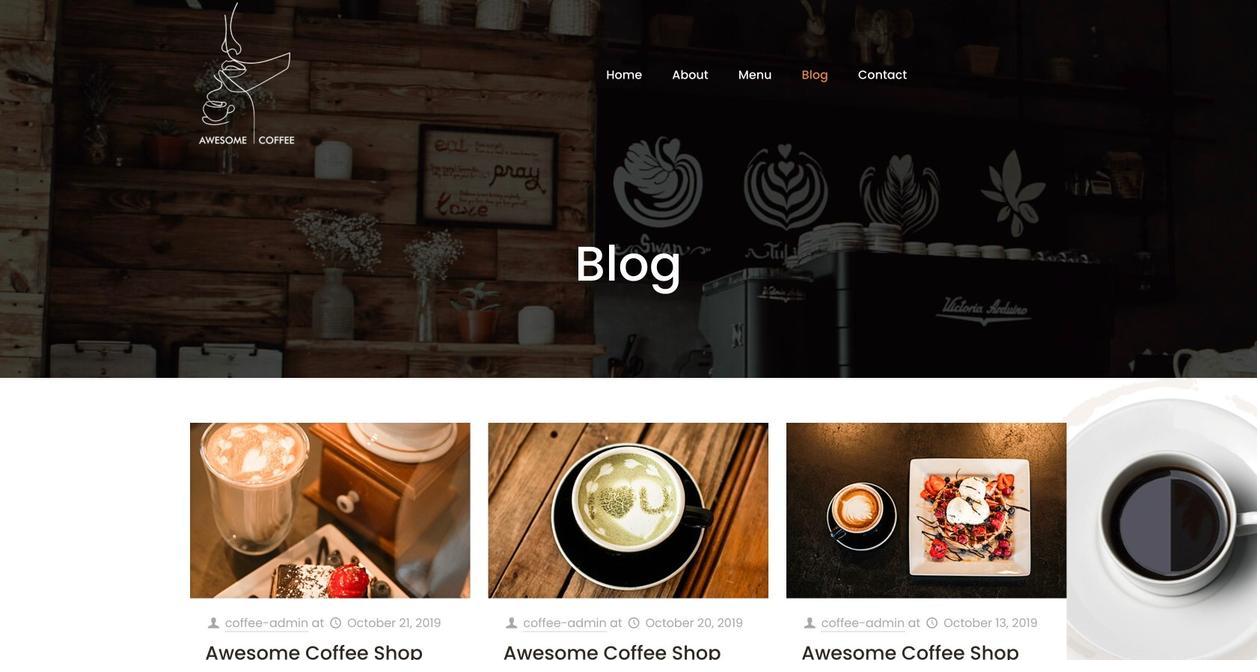 Task type: vqa. For each thing, say whether or not it's contained in the screenshot.
user icon related to 1st clock image from right
yes



Task type: locate. For each thing, give the bounding box(es) containing it.
user image for second clock icon from right
[[504, 615, 520, 631]]

clock image
[[626, 615, 643, 631], [924, 615, 941, 631]]

png logo image
[[196, 0, 298, 150]]

2 user image from the left
[[504, 615, 520, 631]]

user image
[[205, 615, 222, 631], [504, 615, 520, 631], [802, 615, 819, 631]]

0 horizontal spatial user image
[[205, 615, 222, 631]]

1 horizontal spatial clock image
[[924, 615, 941, 631]]

0 horizontal spatial clock image
[[626, 615, 643, 631]]

1 horizontal spatial user image
[[504, 615, 520, 631]]

1 user image from the left
[[205, 615, 222, 631]]

3 user image from the left
[[802, 615, 819, 631]]

user image for clock image
[[205, 615, 222, 631]]

2 horizontal spatial user image
[[802, 615, 819, 631]]



Task type: describe. For each thing, give the bounding box(es) containing it.
user image for second clock icon from left
[[802, 615, 819, 631]]

clock image
[[328, 615, 344, 631]]

2 clock image from the left
[[924, 615, 941, 631]]

1 clock image from the left
[[626, 615, 643, 631]]



